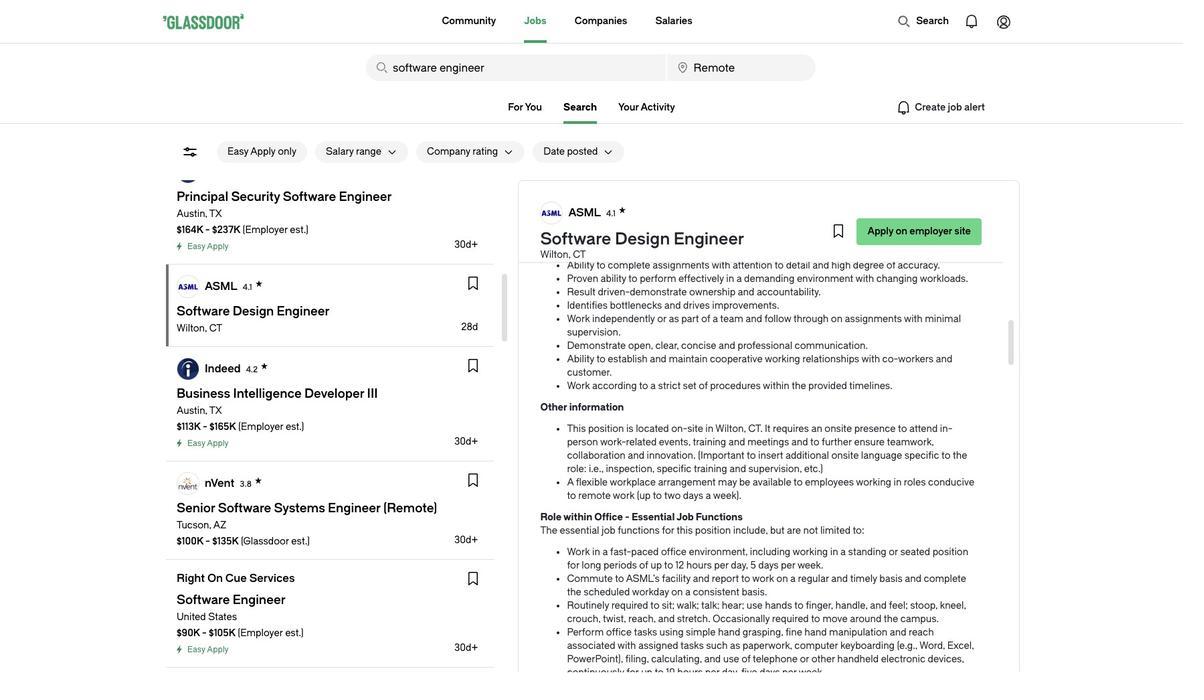 Task type: locate. For each thing, give the bounding box(es) containing it.
est.) for united states $90k - $105k (employer est.)
[[285, 627, 304, 639]]

- for $135k
[[206, 536, 210, 547]]

as left part
[[669, 313, 680, 325]]

with left minimal
[[905, 313, 923, 325]]

none field 'search keyword'
[[366, 54, 666, 81]]

working down not
[[793, 546, 829, 558]]

0 vertical spatial easy apply
[[188, 242, 229, 251]]

est.) inside the tucson, az $100k - $135k (glassdoor est.)
[[292, 536, 310, 547]]

a left "fast-"
[[603, 546, 608, 558]]

timelines.
[[850, 380, 893, 392]]

1 vertical spatial (employer
[[238, 421, 284, 433]]

2 hand from the left
[[805, 627, 827, 638]]

on inside button
[[896, 226, 908, 237]]

easy for austin, tx $113k - $165k (employer est.)
[[188, 439, 205, 448]]

(employer inside austin, tx $164k - $237k (employer est.)
[[243, 224, 288, 236]]

site
[[955, 226, 972, 237], [688, 423, 704, 435]]

- for $237k
[[205, 224, 210, 236]]

degree
[[854, 260, 885, 271]]

customer up efficiency
[[600, 233, 643, 244]]

1 vertical spatial can
[[567, 206, 586, 218]]

ct up indeed
[[209, 323, 222, 334]]

available
[[753, 477, 792, 488]]

0 vertical spatial office
[[662, 546, 687, 558]]

2 vertical spatial for
[[627, 667, 639, 673]]

ability down quality,
[[567, 260, 595, 271]]

of
[[617, 193, 626, 204], [887, 260, 896, 271], [702, 313, 711, 325], [699, 380, 708, 392], [640, 560, 649, 571], [742, 654, 751, 665]]

1 vertical spatial asml
[[205, 280, 238, 292]]

1 30d+ from the top
[[455, 239, 478, 250]]

through up degree
[[863, 233, 898, 244]]

and up (e.g.,
[[890, 627, 907, 638]]

for you link
[[508, 102, 542, 113]]

0 horizontal spatial customer
[[600, 233, 643, 244]]

as inside work in a fast-paced office environment, including working in a standing or seated position for long periods of up to 12 hours per day, 5 days per week. commute to asml's facility and report to work on a regular and timely basis and complete the scheduled workday on a consistent basis. routinely required to sit; walk; talk; hear; use hands to finger, handle, and feel; stoop, kneel, crouch, twist, reach, and stretch. occasionally required to move around the campus. perform office tasks using simple hand grasping, fine hand manipulation and reach associated with assigned tasks such as paperwork, computer keyboarding (e.g., word, excel, powerpoint), filing, calculating, and use of telephone or other handheld electronic devices, continuously for up to 10 hours per day, five days per week.
[[731, 640, 741, 652]]

- inside united states $90k - $105k (employer est.)
[[202, 627, 207, 639]]

campus.
[[901, 613, 940, 625]]

work inside work in a fast-paced office environment, including working in a standing or seated position for long periods of up to 12 hours per day, 5 days per week. commute to asml's facility and report to work on a regular and timely basis and complete the scheduled workday on a consistent basis. routinely required to sit; walk; talk; hear; use hands to finger, handle, and feel; stoop, kneel, crouch, twist, reach, and stretch. occasionally required to move around the campus. perform office tasks using simple hand grasping, fine hand manipulation and reach associated with assigned tasks such as paperwork, computer keyboarding (e.g., word, excel, powerpoint), filing, calculating, and use of telephone or other handheld electronic devices, continuously for up to 10 hours per day, five days per week.
[[567, 546, 590, 558]]

tasks down reach, on the bottom right of the page
[[634, 627, 658, 638]]

0 vertical spatial ct
[[573, 249, 586, 260]]

0 horizontal spatial required
[[612, 600, 649, 611]]

date posted
[[544, 146, 598, 157]]

date
[[544, 146, 565, 157]]

a left week).
[[706, 490, 712, 502]]

can up must on the left top of the page
[[567, 206, 586, 218]]

days down telephone
[[760, 667, 781, 673]]

working inside can observe and respond to people and situations and interact with others encountered in the course of work. can learn and apply new information or skills. must be able to read and interpret data, information, and documents. strong customer focus and commitment to customer satisfaction through prioritization, quality, efficiency and professionalism. ability to complete assignments with attention to detail and high degree of accuracy. proven ability to perform effectively in a demanding environment with changing workloads. result driven-demonstrate ownership and accountability. identifies bottlenecks and drives improvements. work independently or as part of a team and follow through on assignments with minimal supervision. demonstrate open, clear, concise and professional communication. ability to establish and maintain cooperative working relationships with co-workers and customer. work according to a strict set of procedures within the provided timelines.
[[765, 354, 801, 365]]

austin, tx $164k - $237k (employer est.)
[[177, 208, 309, 236]]

0 vertical spatial required
[[612, 600, 649, 611]]

ct down software
[[573, 249, 586, 260]]

encountered
[[899, 179, 956, 191]]

0 vertical spatial specific
[[905, 450, 940, 461]]

to:
[[853, 525, 865, 536]]

in-
[[941, 423, 953, 435]]

procedures
[[711, 380, 761, 392]]

companies link
[[575, 0, 628, 43]]

other
[[812, 654, 836, 665]]

basis.
[[742, 587, 768, 598]]

position up work-
[[589, 423, 624, 435]]

team
[[721, 313, 744, 325]]

and right the basis
[[906, 573, 922, 585]]

observe
[[588, 179, 624, 191]]

tx
[[209, 208, 222, 220], [209, 405, 222, 417]]

routinely
[[567, 600, 610, 611]]

assignments down professionalism.
[[653, 260, 710, 271]]

0 vertical spatial asml
[[569, 206, 601, 219]]

1 vertical spatial through
[[794, 313, 829, 325]]

4.1 down austin, tx $164k - $237k (employer est.)
[[243, 282, 252, 292]]

1 horizontal spatial tasks
[[681, 640, 704, 652]]

date posted button
[[533, 141, 598, 163]]

days inside this position is located on-site in wilton, ct. it requires an onsite presence to attend in- person work-related events, training and meetings and to further ensure teamwork, collaboration and innovation. (important to insert additional onsite language specific to the role: i.e., inspection, specific training and supervision, etc.) a flexible workplace arrangement may be available to employees working in roles conducive to remote work (up to two days a week).
[[684, 490, 704, 502]]

software design engineer wilton, ct
[[541, 230, 745, 260]]

detail
[[787, 260, 811, 271]]

0 horizontal spatial information
[[570, 402, 624, 413]]

0 vertical spatial be
[[592, 220, 603, 231]]

position inside role within office - essential job functions the essential job functions for this position include, but are not limited to:
[[696, 525, 731, 536]]

2 vertical spatial easy apply
[[188, 645, 229, 654]]

remote
[[579, 490, 611, 502]]

0 vertical spatial can
[[567, 179, 586, 191]]

complete inside work in a fast-paced office environment, including working in a standing or seated position for long periods of up to 12 hours per day, 5 days per week. commute to asml's facility and report to work on a regular and timely basis and complete the scheduled workday on a consistent basis. routinely required to sit; walk; talk; hear; use hands to finger, handle, and feel; stoop, kneel, crouch, twist, reach, and stretch. occasionally required to move around the campus. perform office tasks using simple hand grasping, fine hand manipulation and reach associated with assigned tasks such as paperwork, computer keyboarding (e.g., word, excel, powerpoint), filing, calculating, and use of telephone or other handheld electronic devices, continuously for up to 10 hours per day, five days per week.
[[925, 573, 967, 585]]

concise
[[682, 340, 717, 352]]

site inside button
[[955, 226, 972, 237]]

as
[[669, 313, 680, 325], [731, 640, 741, 652]]

wilton, left ct.
[[716, 423, 746, 435]]

for inside role within office - essential job functions the essential job functions for this position include, but are not limited to:
[[662, 525, 675, 536]]

(employer for $237k
[[243, 224, 288, 236]]

strong
[[567, 233, 598, 244]]

easy apply
[[188, 242, 229, 251], [188, 439, 229, 448], [188, 645, 229, 654]]

4.2
[[246, 365, 258, 374]]

0 vertical spatial site
[[955, 226, 972, 237]]

interpret
[[679, 220, 717, 231]]

through right follow
[[794, 313, 829, 325]]

1 vertical spatial hours
[[678, 667, 703, 673]]

and up (important
[[729, 437, 746, 448]]

2 vertical spatial wilton,
[[716, 423, 746, 435]]

easy for austin, tx $164k - $237k (employer est.)
[[188, 242, 205, 251]]

per down such
[[706, 667, 720, 673]]

jobs
[[525, 15, 547, 27]]

and down sit;
[[659, 613, 675, 625]]

2 none field from the left
[[667, 54, 816, 81]]

easy for united states $90k - $105k (employer est.)
[[188, 645, 205, 654]]

1 vertical spatial position
[[696, 525, 731, 536]]

0 vertical spatial wilton,
[[541, 249, 571, 260]]

0 horizontal spatial as
[[669, 313, 680, 325]]

paced
[[632, 546, 659, 558]]

company
[[427, 146, 471, 157]]

1 horizontal spatial customer
[[764, 233, 807, 244]]

inspection,
[[606, 463, 655, 475]]

4.1 for asml logo to the right
[[607, 209, 616, 218]]

4 30d+ from the top
[[455, 642, 478, 654]]

easy apply down $105k on the left of page
[[188, 645, 229, 654]]

1 vertical spatial training
[[694, 463, 728, 475]]

2 easy apply from the top
[[188, 439, 229, 448]]

0 vertical spatial work
[[567, 313, 590, 325]]

easy apply down $164k
[[188, 242, 229, 251]]

move
[[823, 613, 848, 625]]

0 horizontal spatial through
[[794, 313, 829, 325]]

office down twist, at the right bottom
[[607, 627, 632, 638]]

specific
[[905, 450, 940, 461], [657, 463, 692, 475]]

indeed logo image
[[177, 358, 199, 380]]

changing
[[877, 273, 918, 285]]

1 vertical spatial as
[[731, 640, 741, 652]]

0 horizontal spatial assignments
[[653, 260, 710, 271]]

1 horizontal spatial asml logo image
[[541, 202, 563, 224]]

to left people at the right
[[684, 179, 693, 191]]

$165k
[[210, 421, 236, 433]]

3 work from the top
[[567, 546, 590, 558]]

4.1 for leftmost asml logo
[[243, 282, 252, 292]]

of left work.
[[617, 193, 626, 204]]

position inside this position is located on-site in wilton, ct. it requires an onsite presence to attend in- person work-related events, training and meetings and to further ensure teamwork, collaboration and innovation. (important to insert additional onsite language specific to the role: i.e., inspection, specific training and supervision, etc.) a flexible workplace arrangement may be available to employees working in roles conducive to remote work (up to two days a week).
[[589, 423, 624, 435]]

1 horizontal spatial 4.1
[[607, 209, 616, 218]]

4.1 up able
[[607, 209, 616, 218]]

this
[[567, 423, 586, 435]]

1 horizontal spatial complete
[[925, 573, 967, 585]]

work up long
[[567, 546, 590, 558]]

person
[[567, 437, 598, 448]]

1 ability from the top
[[567, 260, 595, 271]]

austin, tx $113k - $165k (employer est.)
[[177, 405, 304, 433]]

be inside can observe and respond to people and situations and interact with others encountered in the course of work. can learn and apply new information or skills. must be able to read and interpret data, information, and documents. strong customer focus and commitment to customer satisfaction through prioritization, quality, efficiency and professionalism. ability to complete assignments with attention to detail and high degree of accuracy. proven ability to perform effectively in a demanding environment with changing workloads. result driven-demonstrate ownership and accountability. identifies bottlenecks and drives improvements. work independently or as part of a team and follow through on assignments with minimal supervision. demonstrate open, clear, concise and professional communication. ability to establish and maintain cooperative working relationships with co-workers and customer. work according to a strict set of procedures within the provided timelines.
[[592, 220, 603, 231]]

not
[[804, 525, 819, 536]]

as right such
[[731, 640, 741, 652]]

0 vertical spatial austin,
[[177, 208, 208, 220]]

apply for austin, tx $164k - $237k (employer est.)
[[207, 242, 229, 251]]

0 horizontal spatial be
[[592, 220, 603, 231]]

essential
[[632, 512, 675, 523]]

asml up wilton, ct
[[205, 280, 238, 292]]

0 vertical spatial ability
[[567, 260, 595, 271]]

work up basis.
[[753, 573, 775, 585]]

perform
[[640, 273, 677, 285]]

asml logo image left must on the left top of the page
[[541, 202, 563, 224]]

4.1
[[607, 209, 616, 218], [243, 282, 252, 292]]

and down focus
[[646, 246, 662, 258]]

demonstrate
[[567, 340, 626, 352]]

easy down $113k
[[188, 439, 205, 448]]

role
[[541, 512, 562, 523]]

- inside austin, tx $164k - $237k (employer est.)
[[205, 224, 210, 236]]

salary range button
[[315, 141, 382, 163]]

work inside work in a fast-paced office environment, including working in a standing or seated position for long periods of up to 12 hours per day, 5 days per week. commute to asml's facility and report to work on a regular and timely basis and complete the scheduled workday on a consistent basis. routinely required to sit; walk; talk; hear; use hands to finger, handle, and feel; stoop, kneel, crouch, twist, reach, and stretch. occasionally required to move around the campus. perform office tasks using simple hand grasping, fine hand manipulation and reach associated with assigned tasks such as paperwork, computer keyboarding (e.g., word, excel, powerpoint), filing, calculating, and use of telephone or other handheld electronic devices, continuously for up to 10 hours per day, five days per week.
[[753, 573, 775, 585]]

2 tx from the top
[[209, 405, 222, 417]]

with up the filing,
[[618, 640, 637, 652]]

site inside this position is located on-site in wilton, ct. it requires an onsite presence to attend in- person work-related events, training and meetings and to further ensure teamwork, collaboration and innovation. (important to insert additional onsite language specific to the role: i.e., inspection, specific training and supervision, etc.) a flexible workplace arrangement may be available to employees working in roles conducive to remote work (up to two days a week).
[[688, 423, 704, 435]]

work inside this position is located on-site in wilton, ct. it requires an onsite presence to attend in- person work-related events, training and meetings and to further ensure teamwork, collaboration and innovation. (important to insert additional onsite language specific to the role: i.e., inspection, specific training and supervision, etc.) a flexible workplace arrangement may be available to employees working in roles conducive to remote work (up to two days a week).
[[613, 490, 635, 502]]

filing,
[[626, 654, 649, 665]]

role:
[[567, 463, 587, 475]]

nvent logo image
[[177, 473, 199, 494]]

0 vertical spatial complete
[[608, 260, 651, 271]]

- inside role within office - essential job functions the essential job functions for this position include, but are not limited to:
[[625, 512, 630, 523]]

within up essential
[[564, 512, 593, 523]]

0 horizontal spatial for
[[567, 560, 580, 571]]

in right encountered
[[959, 179, 966, 191]]

- inside the tucson, az $100k - $135k (glassdoor est.)
[[206, 536, 210, 547]]

2 30d+ from the top
[[455, 436, 478, 447]]

austin, inside austin, tx $164k - $237k (employer est.)
[[177, 208, 208, 220]]

1 vertical spatial use
[[724, 654, 740, 665]]

for left this
[[662, 525, 675, 536]]

is
[[627, 423, 634, 435]]

0 vertical spatial work
[[613, 490, 635, 502]]

(up
[[637, 490, 651, 502]]

within
[[763, 380, 790, 392], [564, 512, 593, 523]]

easy
[[228, 146, 249, 157], [188, 242, 205, 251], [188, 439, 205, 448], [188, 645, 205, 654]]

for down the filing,
[[627, 667, 639, 673]]

(employer inside united states $90k - $105k (employer est.)
[[238, 627, 283, 639]]

0 vertical spatial 4.1
[[607, 209, 616, 218]]

or down computer
[[801, 654, 810, 665]]

asml for leftmost asml logo
[[205, 280, 238, 292]]

and up able
[[613, 206, 629, 218]]

use down basis.
[[747, 600, 763, 611]]

tx up the $237k
[[209, 208, 222, 220]]

2 horizontal spatial position
[[933, 546, 969, 558]]

1 vertical spatial work
[[567, 380, 590, 392]]

0 horizontal spatial within
[[564, 512, 593, 523]]

1 vertical spatial work
[[753, 573, 775, 585]]

tasks down simple
[[681, 640, 704, 652]]

ability
[[567, 260, 595, 271], [567, 354, 595, 365]]

0 vertical spatial working
[[765, 354, 801, 365]]

1 vertical spatial asml logo image
[[177, 276, 199, 297]]

per down including
[[782, 560, 796, 571]]

1 horizontal spatial none field
[[667, 54, 816, 81]]

work-
[[601, 437, 627, 448]]

according
[[593, 380, 637, 392]]

1 horizontal spatial information
[[678, 206, 730, 218]]

the inside this position is located on-site in wilton, ct. it requires an onsite presence to attend in- person work-related events, training and meetings and to further ensure teamwork, collaboration and innovation. (important to insert additional onsite language specific to the role: i.e., inspection, specific training and supervision, etc.) a flexible workplace arrangement may be available to employees working in roles conducive to remote work (up to two days a week).
[[954, 450, 968, 461]]

1 horizontal spatial site
[[955, 226, 972, 237]]

2 austin, from the top
[[177, 405, 208, 417]]

1 vertical spatial tx
[[209, 405, 222, 417]]

None field
[[366, 54, 666, 81], [667, 54, 816, 81]]

apply up degree
[[868, 226, 894, 237]]

2 can from the top
[[567, 206, 586, 218]]

on up hands
[[777, 573, 789, 585]]

est.) inside united states $90k - $105k (employer est.)
[[285, 627, 304, 639]]

1 vertical spatial assignments
[[845, 313, 903, 325]]

course
[[584, 193, 615, 204]]

training down (important
[[694, 463, 728, 475]]

3 30d+ from the top
[[455, 534, 478, 546]]

0 horizontal spatial 4.1
[[243, 282, 252, 292]]

0 horizontal spatial complete
[[608, 260, 651, 271]]

the left 'course'
[[567, 193, 582, 204]]

est.) inside austin, tx $164k - $237k (employer est.)
[[290, 224, 309, 236]]

1 customer from the left
[[600, 233, 643, 244]]

salaries link
[[656, 0, 693, 43]]

requires
[[773, 423, 810, 435]]

be down learn at the top
[[592, 220, 603, 231]]

work down customer.
[[567, 380, 590, 392]]

2 ability from the top
[[567, 354, 595, 365]]

1 vertical spatial office
[[607, 627, 632, 638]]

0 horizontal spatial specific
[[657, 463, 692, 475]]

to down a
[[567, 490, 576, 502]]

2 vertical spatial position
[[933, 546, 969, 558]]

tx inside austin, tx $113k - $165k (employer est.)
[[209, 405, 222, 417]]

1 vertical spatial day,
[[722, 667, 740, 673]]

0 vertical spatial through
[[863, 233, 898, 244]]

1 vertical spatial ability
[[567, 354, 595, 365]]

search inside 'button'
[[917, 15, 950, 27]]

of up changing
[[887, 260, 896, 271]]

(employer inside austin, tx $113k - $165k (employer est.)
[[238, 421, 284, 433]]

1 vertical spatial within
[[564, 512, 593, 523]]

2 work from the top
[[567, 380, 590, 392]]

1 tx from the top
[[209, 208, 222, 220]]

handle,
[[836, 600, 868, 611]]

0 horizontal spatial hand
[[719, 627, 741, 638]]

- up functions
[[625, 512, 630, 523]]

1 horizontal spatial wilton,
[[541, 249, 571, 260]]

days down including
[[759, 560, 779, 571]]

1 horizontal spatial be
[[740, 477, 751, 488]]

1 horizontal spatial use
[[747, 600, 763, 611]]

a left strict
[[651, 380, 656, 392]]

reach,
[[629, 613, 656, 625]]

1 horizontal spatial specific
[[905, 450, 940, 461]]

3 easy apply from the top
[[188, 645, 229, 654]]

can
[[567, 179, 586, 191], [567, 206, 586, 218]]

day,
[[732, 560, 749, 571], [722, 667, 740, 673]]

to down in- at the bottom right of the page
[[942, 450, 951, 461]]

est.) for austin, tx $164k - $237k (employer est.)
[[290, 224, 309, 236]]

to up the ability
[[597, 260, 606, 271]]

employer
[[910, 226, 953, 237]]

apply down $105k on the left of page
[[207, 645, 229, 654]]

to right hands
[[795, 600, 804, 611]]

easy right open filter menu icon
[[228, 146, 249, 157]]

information inside can observe and respond to people and situations and interact with others encountered in the course of work. can learn and apply new information or skills. must be able to read and interpret data, information, and documents. strong customer focus and commitment to customer satisfaction through prioritization, quality, efficiency and professionalism. ability to complete assignments with attention to detail and high degree of accuracy. proven ability to perform effectively in a demanding environment with changing workloads. result driven-demonstrate ownership and accountability. identifies bottlenecks and drives improvements. work independently or as part of a team and follow through on assignments with minimal supervision. demonstrate open, clear, concise and professional communication. ability to establish and maintain cooperative working relationships with co-workers and customer. work according to a strict set of procedures within the provided timelines.
[[678, 206, 730, 218]]

1 vertical spatial information
[[570, 402, 624, 413]]

simple
[[686, 627, 716, 638]]

wilton, down software
[[541, 249, 571, 260]]

tx inside austin, tx $164k - $237k (employer est.)
[[209, 208, 222, 220]]

1 horizontal spatial ct
[[573, 249, 586, 260]]

high
[[832, 260, 851, 271]]

periods
[[604, 560, 637, 571]]

0 horizontal spatial ct
[[209, 323, 222, 334]]

wilton, ct
[[177, 323, 222, 334]]

- inside austin, tx $113k - $165k (employer est.)
[[203, 421, 207, 433]]

apply for austin, tx $113k - $165k (employer est.)
[[207, 439, 229, 448]]

0 horizontal spatial search
[[564, 102, 597, 113]]

0 horizontal spatial site
[[688, 423, 704, 435]]

accountability.
[[757, 287, 822, 298]]

est.) inside austin, tx $113k - $165k (employer est.)
[[286, 421, 304, 433]]

1 horizontal spatial within
[[763, 380, 790, 392]]

2 horizontal spatial for
[[662, 525, 675, 536]]

0 horizontal spatial position
[[589, 423, 624, 435]]

work down workplace
[[613, 490, 635, 502]]

to left sit;
[[651, 600, 660, 611]]

hours down calculating,
[[678, 667, 703, 673]]

required up reach, on the bottom right of the page
[[612, 600, 649, 611]]

to down an
[[811, 437, 820, 448]]

attend
[[910, 423, 938, 435]]

2 vertical spatial days
[[760, 667, 781, 673]]

the left provided
[[792, 380, 807, 392]]

austin, inside austin, tx $113k - $165k (employer est.)
[[177, 405, 208, 417]]

in down limited
[[831, 546, 839, 558]]

apply down $165k
[[207, 439, 229, 448]]

flexible
[[576, 477, 608, 488]]

the down feel;
[[884, 613, 899, 625]]

1 easy apply from the top
[[188, 242, 229, 251]]

easy down $164k
[[188, 242, 205, 251]]

1 none field from the left
[[366, 54, 666, 81]]

2 vertical spatial working
[[793, 546, 829, 558]]

1 horizontal spatial asml
[[569, 206, 601, 219]]

- right $90k
[[202, 627, 207, 639]]

apply on employer site
[[868, 226, 972, 237]]

0 vertical spatial week.
[[798, 560, 824, 571]]

per down telephone
[[783, 667, 797, 673]]

within inside can observe and respond to people and situations and interact with others encountered in the course of work. can learn and apply new information or skills. must be able to read and interpret data, information, and documents. strong customer focus and commitment to customer satisfaction through prioritization, quality, efficiency and professionalism. ability to complete assignments with attention to detail and high degree of accuracy. proven ability to perform effectively in a demanding environment with changing workloads. result driven-demonstrate ownership and accountability. identifies bottlenecks and drives improvements. work independently or as part of a team and follow through on assignments with minimal supervision. demonstrate open, clear, concise and professional communication. ability to establish and maintain cooperative working relationships with co-workers and customer. work according to a strict set of procedures within the provided timelines.
[[763, 380, 790, 392]]

cue
[[226, 572, 247, 585]]

1 austin, from the top
[[177, 208, 208, 220]]

0 horizontal spatial use
[[724, 654, 740, 665]]

customer down "information,"
[[764, 233, 807, 244]]

1 vertical spatial working
[[857, 477, 892, 488]]

easy down $90k
[[188, 645, 205, 654]]

per
[[715, 560, 729, 571], [782, 560, 796, 571], [706, 667, 720, 673], [783, 667, 797, 673]]

- left $135k
[[206, 536, 210, 547]]

1 vertical spatial complete
[[925, 573, 967, 585]]

can up 'course'
[[567, 179, 586, 191]]

0 vertical spatial asml logo image
[[541, 202, 563, 224]]

0 vertical spatial up
[[651, 560, 662, 571]]

hours right 12 on the bottom right
[[687, 560, 712, 571]]

situations
[[747, 179, 791, 191]]

and up the additional
[[792, 437, 809, 448]]

1 vertical spatial easy apply
[[188, 439, 229, 448]]

1 horizontal spatial office
[[662, 546, 687, 558]]

on inside can observe and respond to people and situations and interact with others encountered in the course of work. can learn and apply new information or skills. must be able to read and interpret data, information, and documents. strong customer focus and commitment to customer satisfaction through prioritization, quality, efficiency and professionalism. ability to complete assignments with attention to detail and high degree of accuracy. proven ability to perform effectively in a demanding environment with changing workloads. result driven-demonstrate ownership and accountability. identifies bottlenecks and drives improvements. work independently or as part of a team and follow through on assignments with minimal supervision. demonstrate open, clear, concise and professional communication. ability to establish and maintain cooperative working relationships with co-workers and customer. work according to a strict set of procedures within the provided timelines.
[[832, 313, 843, 325]]

1 vertical spatial 4.1
[[243, 282, 252, 292]]

drives
[[684, 300, 710, 311]]

asml logo image
[[541, 202, 563, 224], [177, 276, 199, 297]]

1 horizontal spatial search
[[917, 15, 950, 27]]

twist,
[[603, 613, 627, 625]]

clear,
[[656, 340, 679, 352]]

posted
[[567, 146, 598, 157]]

1 hand from the left
[[719, 627, 741, 638]]



Task type: describe. For each thing, give the bounding box(es) containing it.
office
[[595, 512, 623, 523]]

with inside work in a fast-paced office environment, including working in a standing or seated position for long periods of up to 12 hours per day, 5 days per week. commute to asml's facility and report to work on a regular and timely basis and complete the scheduled workday on a consistent basis. routinely required to sit; walk; talk; hear; use hands to finger, handle, and feel; stoop, kneel, crouch, twist, reach, and stretch. occasionally required to move around the campus. perform office tasks using simple hand grasping, fine hand manipulation and reach associated with assigned tasks such as paperwork, computer keyboarding (e.g., word, excel, powerpoint), filing, calculating, and use of telephone or other handheld electronic devices, continuously for up to 10 hours per day, five days per week.
[[618, 640, 637, 652]]

to down the periods
[[615, 573, 625, 585]]

an
[[812, 423, 823, 435]]

others
[[869, 179, 897, 191]]

indeed
[[205, 362, 241, 375]]

insert
[[759, 450, 784, 461]]

job
[[602, 525, 616, 536]]

to down demonstrate at bottom
[[597, 354, 606, 365]]

per down environment,
[[715, 560, 729, 571]]

design
[[615, 230, 670, 248]]

0 vertical spatial day,
[[732, 560, 749, 571]]

est.) for tucson, az $100k - $135k (glassdoor est.)
[[292, 536, 310, 547]]

the up routinely
[[567, 587, 582, 598]]

attention
[[733, 260, 773, 271]]

apply for united states $90k - $105k (employer est.)
[[207, 645, 229, 654]]

in up long
[[593, 546, 601, 558]]

talk;
[[702, 600, 720, 611]]

your activity link
[[619, 102, 676, 113]]

- for $105k
[[202, 627, 207, 639]]

1 vertical spatial week.
[[799, 667, 825, 673]]

and down related
[[628, 450, 645, 461]]

- for essential
[[625, 512, 630, 523]]

est.) for austin, tx $113k - $165k (employer est.)
[[286, 421, 304, 433]]

(employer for $105k
[[238, 627, 283, 639]]

able
[[606, 220, 624, 231]]

(employer for $165k
[[238, 421, 284, 433]]

communication.
[[795, 340, 869, 352]]

long
[[582, 560, 602, 571]]

or up data,
[[733, 206, 742, 218]]

work.
[[628, 193, 653, 204]]

1 horizontal spatial for
[[627, 667, 639, 673]]

finger,
[[806, 600, 834, 611]]

associated
[[567, 640, 616, 652]]

$105k
[[209, 627, 236, 639]]

wilton, inside this position is located on-site in wilton, ct. it requires an onsite presence to attend in- person work-related events, training and meetings and to further ensure teamwork, collaboration and innovation. (important to insert additional onsite language specific to the role: i.e., inspection, specific training and supervision, etc.) a flexible workplace arrangement may be available to employees working in roles conducive to remote work (up to two days a week).
[[716, 423, 746, 435]]

and right workers
[[937, 354, 953, 365]]

easy apply for $237k
[[188, 242, 229, 251]]

of up asml's
[[640, 560, 649, 571]]

grasping,
[[743, 627, 784, 638]]

to left insert
[[747, 450, 756, 461]]

ensure
[[855, 437, 885, 448]]

0 vertical spatial hours
[[687, 560, 712, 571]]

nvent
[[205, 476, 235, 489]]

1 horizontal spatial through
[[863, 233, 898, 244]]

to down "information,"
[[753, 233, 762, 244]]

tucson,
[[177, 520, 212, 531]]

of right set
[[699, 380, 708, 392]]

strict
[[659, 380, 681, 392]]

Search keyword field
[[366, 54, 666, 81]]

complete inside can observe and respond to people and situations and interact with others encountered in the course of work. can learn and apply new information or skills. must be able to read and interpret data, information, and documents. strong customer focus and commitment to customer satisfaction through prioritization, quality, efficiency and professionalism. ability to complete assignments with attention to detail and high degree of accuracy. proven ability to perform effectively in a demanding environment with changing workloads. result driven-demonstrate ownership and accountability. identifies bottlenecks and drives improvements. work independently or as part of a team and follow through on assignments with minimal supervision. demonstrate open, clear, concise and professional communication. ability to establish and maintain cooperative working relationships with co-workers and customer. work according to a strict set of procedures within the provided timelines.
[[608, 260, 651, 271]]

excel,
[[948, 640, 975, 652]]

a left regular on the bottom right of page
[[791, 573, 796, 585]]

customer.
[[567, 367, 612, 378]]

including
[[751, 546, 791, 558]]

in up ownership
[[727, 273, 735, 285]]

and up improvements.
[[738, 287, 755, 298]]

a down attention on the top of page
[[737, 273, 742, 285]]

0 vertical spatial tasks
[[634, 627, 658, 638]]

part
[[682, 313, 700, 325]]

telephone
[[753, 654, 798, 665]]

services
[[250, 572, 295, 585]]

professional
[[738, 340, 793, 352]]

presence
[[855, 423, 896, 435]]

or down demonstrate at the top right of page
[[658, 313, 667, 325]]

company rating
[[427, 146, 498, 157]]

and up satisfaction
[[799, 220, 816, 231]]

stoop,
[[911, 600, 938, 611]]

and down demonstrate at the top right of page
[[665, 300, 681, 311]]

week).
[[714, 490, 742, 502]]

0 vertical spatial assignments
[[653, 260, 710, 271]]

with left others
[[848, 179, 866, 191]]

30d+ for austin, tx $113k - $165k (employer est.)
[[455, 436, 478, 447]]

read
[[638, 220, 658, 231]]

paperwork,
[[743, 640, 793, 652]]

1 vertical spatial specific
[[657, 463, 692, 475]]

austin, for $113k
[[177, 405, 208, 417]]

and left interact at right
[[793, 179, 809, 191]]

fast-
[[611, 546, 632, 558]]

assigned
[[639, 640, 679, 652]]

standing
[[849, 546, 887, 558]]

none field search location
[[667, 54, 816, 81]]

workers
[[899, 354, 934, 365]]

your
[[619, 102, 639, 113]]

to left 12 on the bottom right
[[665, 560, 674, 571]]

and up around
[[871, 600, 887, 611]]

electronic
[[882, 654, 926, 665]]

kneel,
[[941, 600, 967, 611]]

wilton, inside software design engineer wilton, ct
[[541, 249, 571, 260]]

consistent
[[693, 587, 740, 598]]

tx for $165k
[[209, 405, 222, 417]]

workday
[[633, 587, 669, 598]]

1 horizontal spatial assignments
[[845, 313, 903, 325]]

focus
[[645, 233, 671, 244]]

to left strict
[[640, 380, 649, 392]]

easy apply for $105k
[[188, 645, 229, 654]]

community
[[442, 15, 496, 27]]

it
[[765, 423, 771, 435]]

0 horizontal spatial asml logo image
[[177, 276, 199, 297]]

functions
[[618, 525, 660, 536]]

1 vertical spatial onsite
[[832, 450, 859, 461]]

1 can from the top
[[567, 179, 586, 191]]

on down facility
[[672, 587, 683, 598]]

as inside can observe and respond to people and situations and interact with others encountered in the course of work. can learn and apply new information or skills. must be able to read and interpret data, information, and documents. strong customer focus and commitment to customer satisfaction through prioritization, quality, efficiency and professionalism. ability to complete assignments with attention to detail and high degree of accuracy. proven ability to perform effectively in a demanding environment with changing workloads. result driven-demonstrate ownership and accountability. identifies bottlenecks and drives improvements. work independently or as part of a team and follow through on assignments with minimal supervision. demonstrate open, clear, concise and professional communication. ability to establish and maintain cooperative working relationships with co-workers and customer. work according to a strict set of procedures within the provided timelines.
[[669, 313, 680, 325]]

working inside work in a fast-paced office environment, including working in a standing or seated position for long periods of up to 12 hours per day, 5 days per week. commute to asml's facility and report to work on a regular and timely basis and complete the scheduled workday on a consistent basis. routinely required to sit; walk; talk; hear; use hands to finger, handle, and feel; stoop, kneel, crouch, twist, reach, and stretch. occasionally required to move around the campus. perform office tasks using simple hand grasping, fine hand manipulation and reach associated with assigned tasks such as paperwork, computer keyboarding (e.g., word, excel, powerpoint), filing, calculating, and use of telephone or other handheld electronic devices, continuously for up to 10 hours per day, five days per week.
[[793, 546, 829, 558]]

other information
[[541, 402, 624, 413]]

improvements.
[[713, 300, 780, 311]]

crouch,
[[567, 613, 601, 625]]

the
[[541, 525, 558, 536]]

fine
[[786, 627, 803, 638]]

1 vertical spatial required
[[773, 613, 809, 625]]

and down new
[[660, 220, 677, 231]]

or left seated
[[889, 546, 899, 558]]

1 vertical spatial up
[[642, 667, 653, 673]]

position inside work in a fast-paced office environment, including working in a standing or seated position for long periods of up to 12 hours per day, 5 days per week. commute to asml's facility and report to work on a regular and timely basis and complete the scheduled workday on a consistent basis. routinely required to sit; walk; talk; hear; use hands to finger, handle, and feel; stoop, kneel, crouch, twist, reach, and stretch. occasionally required to move around the campus. perform office tasks using simple hand grasping, fine hand manipulation and reach associated with assigned tasks such as paperwork, computer keyboarding (e.g., word, excel, powerpoint), filing, calculating, and use of telephone or other handheld electronic devices, continuously for up to 10 hours per day, five days per week.
[[933, 546, 969, 558]]

hands
[[766, 600, 793, 611]]

and down improvements.
[[746, 313, 763, 325]]

feel;
[[890, 600, 909, 611]]

and down clear, on the right
[[650, 354, 667, 365]]

0 vertical spatial training
[[693, 437, 727, 448]]

asml's
[[627, 573, 660, 585]]

0 vertical spatial onsite
[[825, 423, 853, 435]]

and down the interpret
[[673, 233, 689, 244]]

a left team
[[713, 313, 718, 325]]

1 vertical spatial ct
[[209, 323, 222, 334]]

open filter menu image
[[182, 144, 198, 160]]

1 vertical spatial wilton,
[[177, 323, 207, 334]]

to down finger,
[[812, 613, 821, 625]]

easy apply for $165k
[[188, 439, 229, 448]]

1 vertical spatial tasks
[[681, 640, 704, 652]]

1 vertical spatial search
[[564, 102, 597, 113]]

be inside this position is located on-site in wilton, ct. it requires an onsite presence to attend in- person work-related events, training and meetings and to further ensure teamwork, collaboration and innovation. (important to insert additional onsite language specific to the role: i.e., inspection, specific training and supervision, etc.) a flexible workplace arrangement may be available to employees working in roles conducive to remote work (up to two days a week).
[[740, 477, 751, 488]]

and up the cooperative
[[719, 340, 736, 352]]

demanding
[[745, 273, 795, 285]]

functions
[[696, 512, 743, 523]]

1 vertical spatial days
[[759, 560, 779, 571]]

with down degree
[[856, 273, 875, 285]]

set
[[683, 380, 697, 392]]

prioritization,
[[900, 233, 958, 244]]

report
[[712, 573, 739, 585]]

to right able
[[627, 220, 636, 231]]

for
[[508, 102, 523, 113]]

other
[[541, 402, 568, 413]]

easy apply only button
[[217, 141, 307, 163]]

in left roles
[[894, 477, 902, 488]]

and up 'consistent'
[[693, 573, 710, 585]]

- for $165k
[[203, 421, 207, 433]]

Search location field
[[667, 54, 816, 81]]

0 horizontal spatial office
[[607, 627, 632, 638]]

with left the co-
[[862, 354, 881, 365]]

ct inside software design engineer wilton, ct
[[573, 249, 586, 260]]

tx for $237k
[[209, 208, 222, 220]]

easy inside button
[[228, 146, 249, 157]]

and left timely
[[832, 573, 849, 585]]

include,
[[734, 525, 768, 536]]

you
[[525, 102, 542, 113]]

austin, for $164k
[[177, 208, 208, 220]]

to right the ability
[[629, 273, 638, 285]]

1 vertical spatial for
[[567, 560, 580, 571]]

employees
[[806, 477, 855, 488]]

a down limited
[[841, 546, 847, 558]]

handheld
[[838, 654, 879, 665]]

working inside this position is located on-site in wilton, ct. it requires an onsite presence to attend in- person work-related events, training and meetings and to further ensure teamwork, collaboration and innovation. (important to insert additional onsite language specific to the role: i.e., inspection, specific training and supervision, etc.) a flexible workplace arrangement may be available to employees working in roles conducive to remote work (up to two days a week).
[[857, 477, 892, 488]]

within inside role within office - essential job functions the essential job functions for this position include, but are not limited to:
[[564, 512, 593, 523]]

respond
[[645, 179, 682, 191]]

interact
[[812, 179, 846, 191]]

to left 10 on the right bottom of the page
[[655, 667, 664, 673]]

a up walk;
[[686, 587, 691, 598]]

and up environment
[[813, 260, 830, 271]]

supervision,
[[749, 463, 802, 475]]

and down such
[[705, 654, 721, 665]]

essential
[[560, 525, 600, 536]]

on
[[208, 572, 223, 585]]

asml for asml logo to the right
[[569, 206, 601, 219]]

1 work from the top
[[567, 313, 590, 325]]

a inside this position is located on-site in wilton, ct. it requires an onsite presence to attend in- person work-related events, training and meetings and to further ensure teamwork, collaboration and innovation. (important to insert additional onsite language specific to the role: i.e., inspection, specific training and supervision, etc.) a flexible workplace arrangement may be available to employees working in roles conducive to remote work (up to two days a week).
[[706, 490, 712, 502]]

to right '(up'
[[653, 490, 662, 502]]

30d+ for austin, tx $164k - $237k (employer est.)
[[455, 239, 478, 250]]

timely
[[851, 573, 878, 585]]

events,
[[659, 437, 691, 448]]

regular
[[799, 573, 830, 585]]

work in a fast-paced office environment, including working in a standing or seated position for long periods of up to 12 hours per day, 5 days per week. commute to asml's facility and report to work on a regular and timely basis and complete the scheduled workday on a consistent basis. routinely required to sit; walk; talk; hear; use hands to finger, handle, and feel; stoop, kneel, crouch, twist, reach, and stretch. occasionally required to move around the campus. perform office tasks using simple hand grasping, fine hand manipulation and reach associated with assigned tasks such as paperwork, computer keyboarding (e.g., word, excel, powerpoint), filing, calculating, and use of telephone or other handheld electronic devices, continuously for up to 10 hours per day, five days per week.
[[567, 546, 975, 673]]

and up work.
[[626, 179, 643, 191]]

environment,
[[689, 546, 748, 558]]

in up (important
[[706, 423, 714, 435]]

of right part
[[702, 313, 711, 325]]

are
[[787, 525, 802, 536]]

workloads.
[[921, 273, 969, 285]]

to right available
[[794, 477, 803, 488]]

0 vertical spatial use
[[747, 600, 763, 611]]

to up demanding
[[775, 260, 784, 271]]

and up may
[[730, 463, 747, 475]]

apply left only
[[251, 146, 276, 157]]

of up five at bottom
[[742, 654, 751, 665]]

with up effectively
[[712, 260, 731, 271]]

30d+ for united states $90k - $105k (employer est.)
[[455, 642, 478, 654]]

co-
[[883, 354, 899, 365]]

and right people at the right
[[728, 179, 745, 191]]

2 customer from the left
[[764, 233, 807, 244]]

using
[[660, 627, 684, 638]]

activity
[[641, 102, 676, 113]]

to up teamwork, on the right of the page
[[899, 423, 908, 435]]

to up basis.
[[742, 573, 751, 585]]

calculating,
[[652, 654, 702, 665]]

cooperative
[[710, 354, 763, 365]]



Task type: vqa. For each thing, say whether or not it's contained in the screenshot.
49
no



